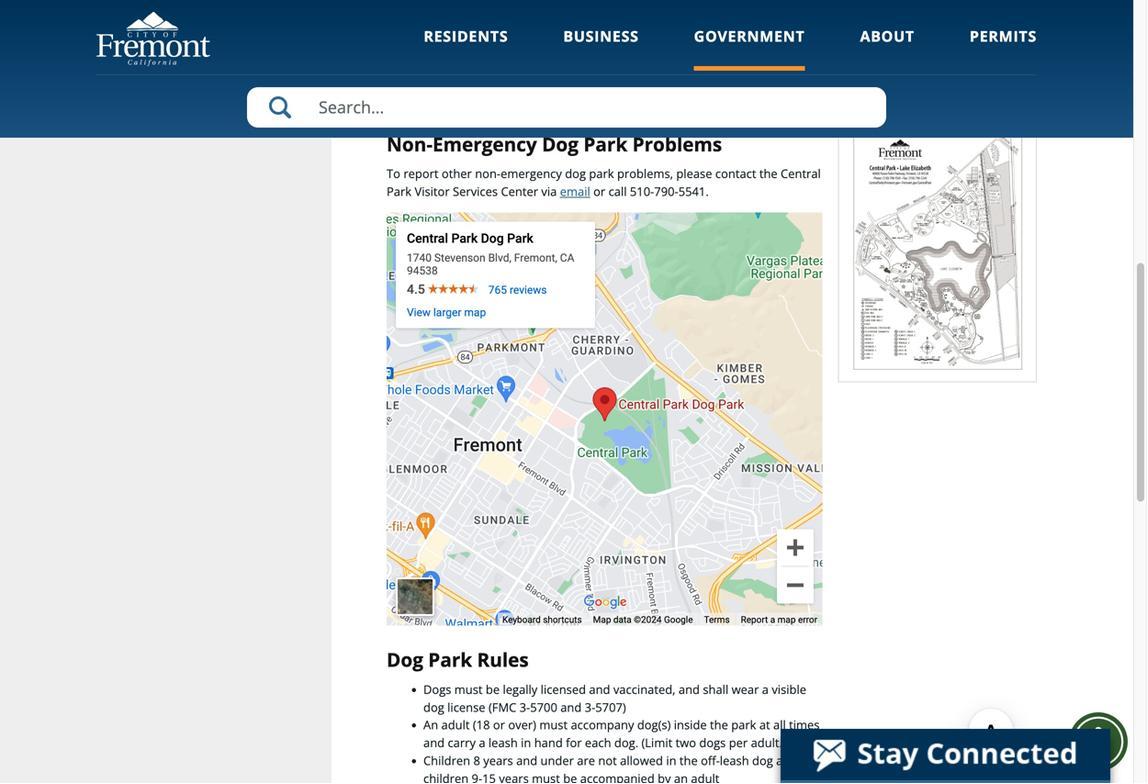 Task type: vqa. For each thing, say whether or not it's contained in the screenshot.
Residential,
no



Task type: describe. For each thing, give the bounding box(es) containing it.
via
[[541, 183, 557, 200]]

accompany
[[571, 717, 634, 734]]

government link
[[694, 26, 805, 71]]

in inside emergency during an emergency or a dog attacking a person in progress, please dial 911. to report a human who has been bitten by a dog at the park, please call (510) 790-6800 x 3.
[[663, 62, 673, 78]]

dog.
[[614, 735, 638, 751]]

residents
[[424, 26, 508, 46]]

report inside emergency during an emergency or a dog attacking a person in progress, please dial 911. to report a human who has been bitten by a dog at the park, please call (510) 790-6800 x 3.
[[403, 79, 439, 96]]

been
[[543, 79, 571, 96]]

covid-19 dog park rules link
[[853, 94, 961, 105]]

non-
[[475, 165, 501, 182]]

15
[[482, 771, 496, 783]]

x
[[441, 97, 447, 114]]

5700
[[530, 699, 557, 716]]

problems
[[632, 131, 722, 157]]

adult.)
[[751, 735, 786, 751]]

a up "has"
[[524, 62, 530, 78]]

dogs
[[699, 735, 726, 751]]

vaccinated,
[[613, 681, 675, 698]]

2 vertical spatial in
[[666, 753, 676, 769]]

email or call 510-790-5541.
[[560, 183, 709, 200]]

who
[[494, 79, 518, 96]]

2 vertical spatial must
[[532, 771, 560, 783]]

non-emergency dog park problems
[[387, 131, 722, 157]]

dogs
[[423, 681, 451, 698]]

dog inside to report other non-emergency dog park problems, please contact the central park visitor services center via
[[565, 165, 586, 182]]

the inside emergency during an emergency or a dog attacking a person in progress, please dial 911. to report a human who has been bitten by a dog at the park, please call (510) 790-6800 x 3.
[[674, 79, 693, 96]]

carry
[[448, 735, 476, 751]]

email link
[[560, 183, 590, 200]]

6800
[[411, 97, 438, 114]]

during
[[387, 62, 424, 78]]

1 vertical spatial or
[[593, 183, 605, 200]]

emergency inside emergency during an emergency or a dog attacking a person in progress, please dial 911. to report a human who has been bitten by a dog at the park, please call (510) 790-6800 x 3.
[[387, 27, 491, 53]]

dial
[[770, 62, 790, 78]]

progress,
[[676, 62, 728, 78]]

a down (18
[[479, 735, 485, 751]]

shall
[[703, 681, 728, 698]]

and down "hand"
[[516, 753, 537, 769]]

the up dogs
[[710, 717, 728, 734]]

call inside emergency during an emergency or a dog attacking a person in progress, please dial 911. to report a human who has been bitten by a dog at the park, please call (510) 790-6800 x 3.
[[766, 79, 784, 96]]

recreation
[[898, 15, 936, 25]]

recreation services
[[898, 15, 967, 25]]

1 vertical spatial years
[[499, 771, 529, 783]]

790- inside emergency during an emergency or a dog attacking a person in progress, please dial 911. to report a human who has been bitten by a dog at the park, please call (510) 790-6800 x 3.
[[387, 97, 411, 114]]

visitor
[[415, 183, 450, 200]]

off-
[[701, 753, 720, 769]]

times
[[789, 717, 820, 734]]

residents link
[[424, 26, 508, 71]]

dog park rules dogs must be legally licensed and vaccinated, and shall wear a visible dog license (fmc 3-5700 and 3-5707) an adult (18 or over) must accompany dog(s) inside the park at all times and carry a leash in hand for each dog. (limit two dogs per adult.) children 8 years and under are not allowed in the off-leash dog area; children 9-15 years must be accompanied by an adult
[[387, 647, 820, 783]]

an inside emergency during an emergency or a dog attacking a person in progress, please dial 911. to report a human who has been bitten by a dog at the park, please call (510) 790-6800 x 3.
[[427, 62, 441, 78]]

recreation services link
[[898, 15, 985, 25]]

non-
[[387, 131, 433, 157]]

an
[[423, 717, 438, 734]]

area;
[[776, 753, 804, 769]]

license
[[447, 699, 485, 716]]

a down person
[[627, 79, 633, 96]]

children
[[423, 771, 469, 783]]

services inside to report other non-emergency dog park problems, please contact the central park visitor services center via
[[453, 183, 498, 200]]

510-
[[630, 183, 654, 200]]

please inside to report other non-emergency dog park problems, please contact the central park visitor services center via
[[676, 165, 712, 182]]

for
[[566, 735, 582, 751]]

a left person
[[611, 62, 618, 78]]

park up to report other non-emergency dog park problems, please contact the central park visitor services center via
[[584, 131, 627, 157]]

1 vertical spatial in
[[521, 735, 531, 751]]

5541.
[[678, 183, 709, 200]]

center
[[501, 183, 538, 200]]

links
[[903, 61, 946, 79]]

accompanied
[[580, 771, 655, 783]]

at inside dog park rules dogs must be legally licensed and vaccinated, and shall wear a visible dog license (fmc 3-5700 and 3-5707) an adult (18 or over) must accompany dog(s) inside the park at all times and carry a leash in hand for each dog. (limit two dogs per adult.) children 8 years and under are not allowed in the off-leash dog area; children 9-15 years must be accompanied by an adult
[[759, 717, 770, 734]]

covid-19 dog park rules central park map
[[853, 94, 943, 124]]

1 horizontal spatial adult
[[691, 771, 719, 783]]

(18
[[473, 717, 490, 734]]

person
[[621, 62, 660, 78]]

footer fb icon h image
[[853, 0, 870, 5]]

dog up an
[[423, 699, 444, 716]]

covid-
[[853, 94, 879, 105]]

licensed
[[541, 681, 586, 698]]

dog for emergency
[[542, 131, 579, 157]]

about link
[[860, 26, 915, 71]]

5707)
[[595, 699, 626, 716]]

by inside emergency during an emergency or a dog attacking a person in progress, please dial 911. to report a human who has been bitten by a dog at the park, please call (510) 790-6800 x 3.
[[610, 79, 624, 96]]

park,
[[696, 79, 724, 96]]

by inside dog park rules dogs must be legally licensed and vaccinated, and shall wear a visible dog license (fmc 3-5700 and 3-5707) an adult (18 or over) must accompany dog(s) inside the park at all times and carry a leash in hand for each dog. (limit two dogs per adult.) children 8 years and under are not allowed in the off-leash dog area; children 9-15 years must be accompanied by an adult
[[658, 771, 671, 783]]

bitten
[[574, 79, 607, 96]]

1 vertical spatial call
[[608, 183, 627, 200]]

all
[[773, 717, 786, 734]]

attacking
[[558, 62, 608, 78]]

1 vertical spatial emergency
[[433, 131, 537, 157]]

permits link
[[970, 26, 1037, 71]]

1 vertical spatial please
[[727, 79, 763, 96]]

the inside to report other non-emergency dog park problems, please contact the central park visitor services center via
[[759, 165, 778, 182]]

emergency during an emergency or a dog attacking a person in progress, please dial 911. to report a human who has been bitten by a dog at the park, please call (510) 790-6800 x 3.
[[387, 27, 817, 114]]

dog down adult.)
[[752, 753, 773, 769]]

or inside emergency during an emergency or a dog attacking a person in progress, please dial 911. to report a human who has been bitten by a dog at the park, please call (510) 790-6800 x 3.
[[509, 62, 521, 78]]

1 vertical spatial leash
[[720, 753, 749, 769]]

dog down person
[[636, 79, 657, 96]]

park up the map
[[906, 94, 922, 105]]

dog park map image
[[853, 133, 1022, 370]]

8
[[473, 753, 480, 769]]

about
[[860, 26, 915, 46]]

central inside covid-19 dog park rules central park map
[[853, 114, 879, 124]]

two
[[676, 735, 696, 751]]



Task type: locate. For each thing, give the bounding box(es) containing it.
emergency up human
[[444, 62, 506, 78]]

in down over)
[[521, 735, 531, 751]]

government
[[694, 26, 805, 46]]

1 vertical spatial must
[[539, 717, 568, 734]]

1 horizontal spatial call
[[766, 79, 784, 96]]

an
[[427, 62, 441, 78], [674, 771, 688, 783]]

at left all
[[759, 717, 770, 734]]

park inside dog park rules dogs must be legally licensed and vaccinated, and shall wear a visible dog license (fmc 3-5700 and 3-5707) an adult (18 or over) must accompany dog(s) inside the park at all times and carry a leash in hand for each dog. (limit two dogs per adult.) children 8 years and under are not allowed in the off-leash dog area; children 9-15 years must be accompanied by an adult
[[428, 647, 472, 673]]

0 vertical spatial years
[[483, 753, 513, 769]]

1 vertical spatial services
[[453, 183, 498, 200]]

1 vertical spatial 790-
[[654, 183, 678, 200]]

0 vertical spatial please
[[731, 62, 767, 78]]

at left park,
[[660, 79, 671, 96]]

please up 5541.
[[676, 165, 712, 182]]

the right contact
[[759, 165, 778, 182]]

0 horizontal spatial by
[[610, 79, 624, 96]]

dog for 19
[[890, 94, 904, 105]]

0 vertical spatial or
[[509, 62, 521, 78]]

park up 'per'
[[731, 717, 756, 734]]

problems,
[[617, 165, 673, 182]]

1 horizontal spatial dog
[[542, 131, 579, 157]]

must
[[454, 681, 483, 698], [539, 717, 568, 734], [532, 771, 560, 783]]

park up dogs
[[428, 647, 472, 673]]

leash
[[488, 735, 518, 751], [720, 753, 749, 769]]

1 horizontal spatial be
[[563, 771, 577, 783]]

years up 15 on the bottom of page
[[483, 753, 513, 769]]

report
[[403, 79, 439, 96], [403, 165, 439, 182]]

1 vertical spatial dog
[[542, 131, 579, 157]]

park inside to report other non-emergency dog park problems, please contact the central park visitor services center via
[[589, 165, 614, 182]]

Search text field
[[247, 87, 886, 128]]

an right "during" on the left of page
[[427, 62, 441, 78]]

or right the email link
[[593, 183, 605, 200]]

are
[[577, 753, 595, 769]]

0 vertical spatial services
[[938, 15, 967, 25]]

to down "during" on the left of page
[[387, 79, 400, 96]]

by down allowed
[[658, 771, 671, 783]]

3-
[[519, 699, 530, 716], [585, 699, 595, 716]]

1 horizontal spatial by
[[658, 771, 671, 783]]

0 horizontal spatial an
[[427, 62, 441, 78]]

to down non-
[[387, 165, 400, 182]]

1 vertical spatial emergency
[[501, 165, 562, 182]]

0 horizontal spatial or
[[493, 717, 505, 734]]

or up the who
[[509, 62, 521, 78]]

must up "hand"
[[539, 717, 568, 734]]

per
[[729, 735, 748, 751]]

park
[[589, 165, 614, 182], [731, 717, 756, 734]]

park left the map
[[881, 114, 897, 124]]

in down (limit
[[666, 753, 676, 769]]

to inside emergency during an emergency or a dog attacking a person in progress, please dial 911. to report a human who has been bitten by a dog at the park, please call (510) 790-6800 x 3.
[[387, 79, 400, 96]]

1 3- from the left
[[519, 699, 530, 716]]

1 vertical spatial adult
[[691, 771, 719, 783]]

be down under
[[563, 771, 577, 783]]

19
[[879, 94, 888, 105]]

by right bitten
[[610, 79, 624, 96]]

park
[[906, 94, 922, 105], [881, 114, 897, 124], [584, 131, 627, 157], [387, 183, 412, 200], [428, 647, 472, 673]]

dog up been
[[534, 62, 554, 78]]

0 vertical spatial leash
[[488, 735, 518, 751]]

the down two
[[680, 753, 698, 769]]

please left dial
[[731, 62, 767, 78]]

services down non-
[[453, 183, 498, 200]]

rules up legally
[[477, 647, 529, 673]]

or inside dog park rules dogs must be legally licensed and vaccinated, and shall wear a visible dog license (fmc 3-5700 and 3-5707) an adult (18 or over) must accompany dog(s) inside the park at all times and carry a leash in hand for each dog. (limit two dogs per adult.) children 8 years and under are not allowed in the off-leash dog area; children 9-15 years must be accompanied by an adult
[[493, 717, 505, 734]]

human
[[451, 79, 491, 96]]

years
[[483, 753, 513, 769], [499, 771, 529, 783]]

0 vertical spatial by
[[610, 79, 624, 96]]

0 vertical spatial rules
[[924, 94, 943, 105]]

2 to from the top
[[387, 165, 400, 182]]

1 vertical spatial at
[[759, 717, 770, 734]]

an inside dog park rules dogs must be legally licensed and vaccinated, and shall wear a visible dog license (fmc 3-5700 and 3-5707) an adult (18 or over) must accompany dog(s) inside the park at all times and carry a leash in hand for each dog. (limit two dogs per adult.) children 8 years and under are not allowed in the off-leash dog area; children 9-15 years must be accompanied by an adult
[[674, 771, 688, 783]]

0 vertical spatial be
[[486, 681, 500, 698]]

0 horizontal spatial leash
[[488, 735, 518, 751]]

inside
[[674, 717, 707, 734]]

0 horizontal spatial services
[[453, 183, 498, 200]]

1 horizontal spatial at
[[759, 717, 770, 734]]

stay connected image
[[781, 729, 1108, 781]]

emergency up non-
[[433, 131, 537, 157]]

1 vertical spatial by
[[658, 771, 671, 783]]

a up x
[[442, 79, 448, 96]]

0 vertical spatial at
[[660, 79, 671, 96]]

over)
[[508, 717, 536, 734]]

report up visitor
[[403, 165, 439, 182]]

0 vertical spatial report
[[403, 79, 439, 96]]

1 report from the top
[[403, 79, 439, 96]]

0 horizontal spatial call
[[608, 183, 627, 200]]

park left visitor
[[387, 183, 412, 200]]

1 horizontal spatial leash
[[720, 753, 749, 769]]

9-
[[472, 771, 482, 783]]

business link
[[563, 26, 639, 71]]

central right contact
[[781, 165, 821, 182]]

1 vertical spatial park
[[731, 717, 756, 734]]

services
[[938, 15, 967, 25], [453, 183, 498, 200]]

1 horizontal spatial 3-
[[585, 699, 595, 716]]

0 horizontal spatial park
[[589, 165, 614, 182]]

map
[[899, 114, 915, 124]]

an down two
[[674, 771, 688, 783]]

1 horizontal spatial park
[[731, 717, 756, 734]]

0 vertical spatial an
[[427, 62, 441, 78]]

not
[[598, 753, 617, 769]]

0 vertical spatial 790-
[[387, 97, 411, 114]]

each
[[585, 735, 611, 751]]

central inside to report other non-emergency dog park problems, please contact the central park visitor services center via
[[781, 165, 821, 182]]

0 vertical spatial in
[[663, 62, 673, 78]]

and up 5707)
[[589, 681, 610, 698]]

(510)
[[787, 79, 815, 96]]

1 horizontal spatial central
[[853, 114, 879, 124]]

must up license
[[454, 681, 483, 698]]

1 vertical spatial report
[[403, 165, 439, 182]]

wear
[[732, 681, 759, 698]]

0 horizontal spatial at
[[660, 79, 671, 96]]

services right recreation
[[938, 15, 967, 25]]

email
[[560, 183, 590, 200]]

legally
[[503, 681, 538, 698]]

rules down links
[[924, 94, 943, 105]]

call left 510- on the top right of page
[[608, 183, 627, 200]]

leash down 'per'
[[720, 753, 749, 769]]

1 vertical spatial to
[[387, 165, 400, 182]]

1 vertical spatial central
[[781, 165, 821, 182]]

business
[[563, 26, 639, 46]]

3- up accompany
[[585, 699, 595, 716]]

contact
[[715, 165, 756, 182]]

adult down off-
[[691, 771, 719, 783]]

adult
[[441, 717, 470, 734], [691, 771, 719, 783]]

3.
[[451, 97, 460, 114]]

children
[[423, 753, 470, 769]]

0 vertical spatial call
[[766, 79, 784, 96]]

0 horizontal spatial dog
[[387, 647, 423, 673]]

790- down problems,
[[654, 183, 678, 200]]

please
[[731, 62, 767, 78], [727, 79, 763, 96], [676, 165, 712, 182]]

0 vertical spatial must
[[454, 681, 483, 698]]

has
[[521, 79, 540, 96]]

and
[[589, 681, 610, 698], [679, 681, 700, 698], [560, 699, 582, 716], [423, 735, 445, 751], [516, 753, 537, 769]]

years right 15 on the bottom of page
[[499, 771, 529, 783]]

emergency up "during" on the left of page
[[387, 27, 491, 53]]

0 vertical spatial central
[[853, 114, 879, 124]]

2 report from the top
[[403, 165, 439, 182]]

emergency up center
[[501, 165, 562, 182]]

call down dial
[[766, 79, 784, 96]]

in right person
[[663, 62, 673, 78]]

please right park,
[[727, 79, 763, 96]]

leash down over)
[[488, 735, 518, 751]]

central park map link
[[853, 114, 933, 124]]

park inside dog park rules dogs must be legally licensed and vaccinated, and shall wear a visible dog license (fmc 3-5700 and 3-5707) an adult (18 or over) must accompany dog(s) inside the park at all times and carry a leash in hand for each dog. (limit two dogs per adult.) children 8 years and under are not allowed in the off-leash dog area; children 9-15 years must be accompanied by an adult
[[731, 717, 756, 734]]

1 horizontal spatial an
[[674, 771, 688, 783]]

911.
[[793, 62, 817, 78]]

to inside to report other non-emergency dog park problems, please contact the central park visitor services center via
[[387, 165, 400, 182]]

emergency inside to report other non-emergency dog park problems, please contact the central park visitor services center via
[[501, 165, 562, 182]]

rules inside dog park rules dogs must be legally licensed and vaccinated, and shall wear a visible dog license (fmc 3-5700 and 3-5707) an adult (18 or over) must accompany dog(s) inside the park at all times and carry a leash in hand for each dog. (limit two dogs per adult.) children 8 years and under are not allowed in the off-leash dog area; children 9-15 years must be accompanied by an adult
[[477, 647, 529, 673]]

1 vertical spatial an
[[674, 771, 688, 783]]

3- up over)
[[519, 699, 530, 716]]

emergency inside emergency during an emergency or a dog attacking a person in progress, please dial 911. to report a human who has been bitten by a dog at the park, please call (510) 790-6800 x 3.
[[444, 62, 506, 78]]

2 vertical spatial please
[[676, 165, 712, 182]]

2 vertical spatial dog
[[387, 647, 423, 673]]

1 horizontal spatial or
[[509, 62, 521, 78]]

1 horizontal spatial rules
[[924, 94, 943, 105]]

permits
[[970, 26, 1037, 46]]

0 horizontal spatial adult
[[441, 717, 470, 734]]

under
[[540, 753, 574, 769]]

be up (fmc
[[486, 681, 500, 698]]

and down licensed
[[560, 699, 582, 716]]

the down progress,
[[674, 79, 693, 96]]

hand
[[534, 735, 563, 751]]

dog
[[890, 94, 904, 105], [542, 131, 579, 157], [387, 647, 423, 673]]

1 vertical spatial rules
[[477, 647, 529, 673]]

in
[[663, 62, 673, 78], [521, 735, 531, 751], [666, 753, 676, 769]]

quick links
[[852, 61, 946, 79]]

1 horizontal spatial services
[[938, 15, 967, 25]]

1 vertical spatial be
[[563, 771, 577, 783]]

park up email
[[589, 165, 614, 182]]

(limit
[[641, 735, 672, 751]]

dog inside dog park rules dogs must be legally licensed and vaccinated, and shall wear a visible dog license (fmc 3-5700 and 3-5707) an adult (18 or over) must accompany dog(s) inside the park at all times and carry a leash in hand for each dog. (limit two dogs per adult.) children 8 years and under are not allowed in the off-leash dog area; children 9-15 years must be accompanied by an adult
[[387, 647, 423, 673]]

to report other non-emergency dog park problems, please contact the central park visitor services center via
[[387, 165, 821, 200]]

emergency
[[444, 62, 506, 78], [501, 165, 562, 182]]

or
[[509, 62, 521, 78], [593, 183, 605, 200], [493, 717, 505, 734]]

rules inside covid-19 dog park rules central park map
[[924, 94, 943, 105]]

footer ig icon h image
[[853, 13, 870, 29]]

0 horizontal spatial 790-
[[387, 97, 411, 114]]

1 horizontal spatial 790-
[[654, 183, 678, 200]]

quick
[[852, 61, 898, 79]]

report inside to report other non-emergency dog park problems, please contact the central park visitor services center via
[[403, 165, 439, 182]]

dog up the email link
[[565, 165, 586, 182]]

allowed
[[620, 753, 663, 769]]

1 to from the top
[[387, 79, 400, 96]]

or right (18
[[493, 717, 505, 734]]

2 vertical spatial or
[[493, 717, 505, 734]]

and left shall
[[679, 681, 700, 698]]

2 horizontal spatial or
[[593, 183, 605, 200]]

report up '6800'
[[403, 79, 439, 96]]

0 vertical spatial dog
[[890, 94, 904, 105]]

adult up 'carry'
[[441, 717, 470, 734]]

visible
[[772, 681, 806, 698]]

0 vertical spatial emergency
[[444, 62, 506, 78]]

park inside to report other non-emergency dog park problems, please contact the central park visitor services center via
[[387, 183, 412, 200]]

to
[[387, 79, 400, 96], [387, 165, 400, 182]]

2 horizontal spatial dog
[[890, 94, 904, 105]]

dog(s)
[[637, 717, 671, 734]]

at inside emergency during an emergency or a dog attacking a person in progress, please dial 911. to report a human who has been bitten by a dog at the park, please call (510) 790-6800 x 3.
[[660, 79, 671, 96]]

emergency
[[387, 27, 491, 53], [433, 131, 537, 157]]

0 horizontal spatial rules
[[477, 647, 529, 673]]

must down under
[[532, 771, 560, 783]]

790- down "during" on the left of page
[[387, 97, 411, 114]]

dog inside covid-19 dog park rules central park map
[[890, 94, 904, 105]]

0 vertical spatial emergency
[[387, 27, 491, 53]]

at
[[660, 79, 671, 96], [759, 717, 770, 734]]

be
[[486, 681, 500, 698], [563, 771, 577, 783]]

0 vertical spatial park
[[589, 165, 614, 182]]

0 horizontal spatial central
[[781, 165, 821, 182]]

0 vertical spatial adult
[[441, 717, 470, 734]]

and down an
[[423, 735, 445, 751]]

other
[[442, 165, 472, 182]]

0 horizontal spatial 3-
[[519, 699, 530, 716]]

(fmc
[[489, 699, 516, 716]]

0 horizontal spatial be
[[486, 681, 500, 698]]

2 3- from the left
[[585, 699, 595, 716]]

a right wear on the bottom of the page
[[762, 681, 769, 698]]

0 vertical spatial to
[[387, 79, 400, 96]]

central down covid-
[[853, 114, 879, 124]]

rules
[[924, 94, 943, 105], [477, 647, 529, 673]]



